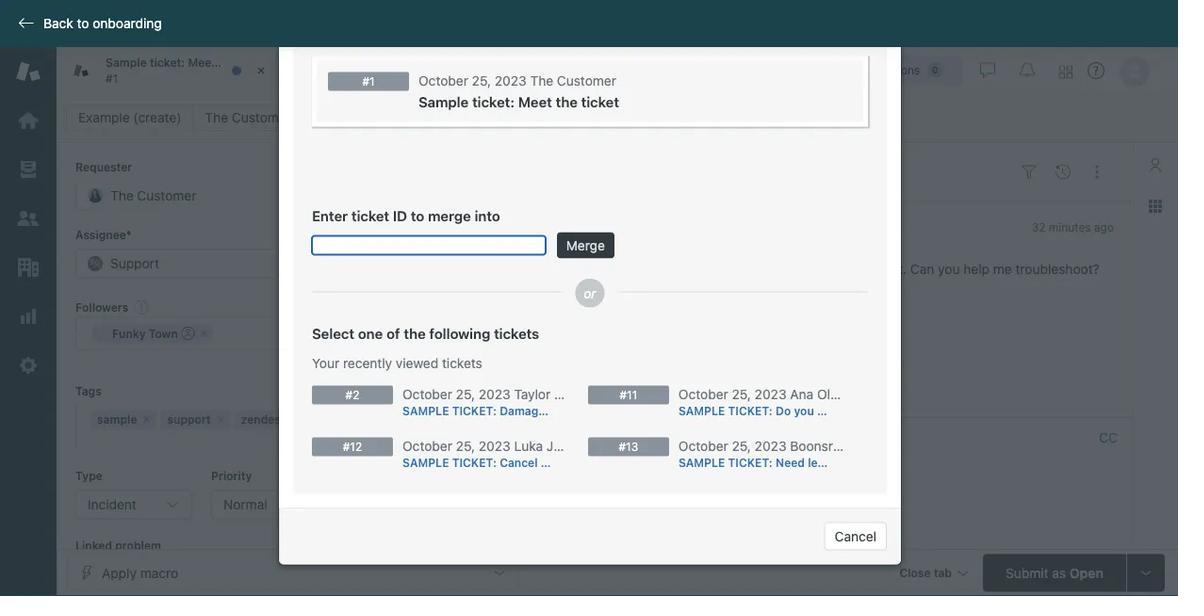 Task type: describe. For each thing, give the bounding box(es) containing it.
close image
[[252, 61, 271, 80]]

ticket: inside october 25, 2023 the customer sample ticket: meet the ticket
[[472, 94, 515, 110]]

take
[[295, 229, 318, 242]]

the inside october 25, 2023 the customer sample ticket: meet the ticket
[[530, 73, 554, 88]]

cancel button
[[825, 523, 887, 551]]

tabs tab list
[[57, 47, 770, 94]]

take it
[[295, 229, 328, 242]]

can
[[911, 262, 935, 277]]

get help image
[[1088, 62, 1105, 79]]

tags
[[75, 385, 102, 398]]

your
[[312, 355, 340, 371]]

ticket inside october 25, 2023 the customer sample ticket: meet the ticket
[[582, 94, 620, 110]]

damaged
[[500, 405, 553, 418]]

or
[[584, 286, 597, 301]]

incident
[[88, 497, 137, 513]]

1 horizontal spatial #1
[[363, 75, 375, 88]]

help
[[964, 262, 990, 277]]

sample for october 25, 2023 taylor moore
[[403, 405, 449, 418]]

example
[[78, 110, 130, 125]]

gift
[[835, 405, 854, 418]]

to
[[499, 430, 513, 446]]

thanks,
[[419, 279, 467, 294]]

zendesk products image
[[1060, 66, 1073, 79]]

normal
[[223, 497, 268, 513]]

cc
[[1100, 430, 1118, 446]]

get started image
[[16, 108, 41, 133]]

type
[[75, 470, 103, 483]]

edit user image
[[634, 432, 647, 445]]

october for meet
[[419, 73, 469, 88]]

your recently viewed tickets
[[312, 355, 483, 371]]

email
[[511, 262, 543, 277]]

#12
[[343, 441, 362, 454]]

october 25, 2023 boonsri saeli sample ticket: need less items than ordered
[[679, 438, 939, 470]]

product
[[556, 405, 599, 418]]

customer@example.com image
[[529, 431, 544, 446]]

cancel inside "october 25, 2023 luka jensen sample ticket: cancel order"
[[500, 457, 538, 470]]

1 horizontal spatial to
[[411, 208, 425, 224]]

0 vertical spatial to
[[77, 16, 89, 31]]

example (create)
[[78, 110, 181, 125]]

25, for damaged
[[456, 387, 475, 402]]

customers image
[[16, 207, 41, 231]]

32
[[1032, 221, 1046, 234]]

25, for meet
[[472, 73, 491, 88]]

1 horizontal spatial ticket
[[352, 208, 390, 224]]

enter
[[312, 208, 348, 224]]

1 i'm from the left
[[419, 262, 437, 277]]

avatar image
[[366, 217, 404, 255]]

sample ticket: cancel order link
[[403, 455, 571, 472]]

sample inside october 25, 2023 the customer sample ticket: meet the ticket
[[419, 94, 469, 110]]

boonsri
[[791, 438, 837, 454]]

linked problem
[[75, 539, 161, 553]]

Subject field
[[362, 152, 1009, 174]]

submit
[[1006, 566, 1049, 581]]

the for select one of the following tickets
[[404, 326, 426, 342]]

sample ticket: do you do gift wrapping? link
[[679, 403, 915, 420]]

conversations button
[[824, 55, 964, 85]]

2 i'm from the left
[[602, 262, 620, 277]]

the customer inside 'link'
[[205, 110, 291, 125]]

linked
[[75, 539, 112, 553]]

(create)
[[133, 110, 181, 125]]

sample for october 25, 2023 ana oliveira
[[679, 405, 726, 418]]

the inside "secondary" element
[[205, 110, 228, 125]]

than
[[867, 457, 892, 470]]

take it button
[[295, 226, 328, 245]]

2023 for cancel
[[479, 438, 511, 454]]

#11
[[620, 389, 638, 402]]

1 vertical spatial open
[[1070, 566, 1104, 581]]

merge
[[428, 208, 471, 224]]

1 vertical spatial the customer
[[419, 219, 508, 234]]

customer context image
[[1149, 157, 1164, 173]]

sample ticket: meet the ticket #1
[[106, 56, 272, 85]]

saeli
[[840, 438, 869, 454]]

assignee*
[[75, 229, 132, 242]]

the right customer@example.com image
[[548, 432, 569, 445]]

the customer link inside "secondary" element
[[193, 105, 304, 131]]

order
[[541, 457, 571, 470]]

enter ticket id to merge into
[[312, 208, 501, 224]]

viewed
[[396, 355, 439, 371]]

there,
[[435, 245, 471, 260]]

2023 for do
[[755, 387, 787, 402]]

as
[[1053, 566, 1067, 581]]

#2
[[346, 389, 360, 402]]

id
[[393, 208, 407, 224]]

october 25, 2023 luka jensen sample ticket: cancel order
[[403, 438, 591, 470]]

customer inside october 25, 2023 the customer sample ticket: meet the ticket
[[557, 73, 617, 88]]

reporting image
[[16, 305, 41, 329]]

hi
[[419, 245, 431, 260]]

october for need
[[679, 438, 729, 454]]

the for sample ticket: meet the ticket #1
[[219, 56, 237, 69]]

1 horizontal spatial tickets
[[494, 326, 540, 342]]

an
[[493, 262, 507, 277]]

the inside october 25, 2023 the customer sample ticket: meet the ticket
[[556, 94, 578, 110]]



Task type: locate. For each thing, give the bounding box(es) containing it.
i'm left having
[[602, 262, 620, 277]]

customer inside 'link'
[[232, 110, 291, 125]]

2 horizontal spatial the customer
[[548, 432, 626, 445]]

0 vertical spatial ticket:
[[150, 56, 185, 69]]

oliveira
[[818, 387, 863, 402]]

october 25, 2023 ana oliveira sample ticket: do you do gift wrapping?
[[679, 387, 915, 418]]

your
[[797, 262, 824, 277]]

normal button
[[211, 490, 328, 521]]

sample ticket: need less items than ordered link
[[679, 455, 939, 472]]

1 horizontal spatial the
[[404, 326, 426, 342]]

october inside october 25, 2023 the customer sample ticket: meet the ticket
[[419, 73, 469, 88]]

open right as
[[1070, 566, 1104, 581]]

0 horizontal spatial the
[[219, 56, 237, 69]]

#1 inside the sample ticket: meet the ticket #1
[[106, 72, 118, 85]]

ticket inside the sample ticket: meet the ticket #1
[[240, 56, 272, 69]]

customer up there,
[[446, 219, 508, 234]]

0 horizontal spatial meet
[[188, 56, 216, 69]]

the customer down 'close' "icon"
[[205, 110, 291, 125]]

secondary element
[[57, 99, 1179, 137]]

meet inside the sample ticket: meet the ticket #1
[[188, 56, 216, 69]]

into
[[475, 208, 501, 224]]

Public reply composer text field
[[356, 458, 1125, 498]]

up
[[778, 262, 793, 277]]

0 vertical spatial the customer
[[205, 110, 291, 125]]

ticket:
[[150, 56, 185, 69], [472, 94, 515, 110]]

2 vertical spatial the customer
[[548, 432, 626, 445]]

2 horizontal spatial ticket
[[582, 94, 620, 110]]

october inside "october 25, 2023 luka jensen sample ticket: cancel order"
[[403, 438, 453, 454]]

0 horizontal spatial #1
[[106, 72, 118, 85]]

example (create) button
[[66, 105, 194, 131]]

product.
[[856, 262, 907, 277]]

sample for october 25, 2023 luka jensen
[[403, 457, 449, 470]]

minutes
[[1049, 221, 1092, 234]]

1 horizontal spatial the customer
[[419, 219, 508, 234]]

the customer link up there,
[[419, 219, 508, 234]]

luka
[[514, 438, 543, 454]]

items
[[833, 457, 864, 470]]

#1
[[106, 72, 118, 85], [363, 75, 375, 88]]

i'm
[[419, 262, 437, 277], [602, 262, 620, 277]]

tickets down following
[[442, 355, 483, 371]]

Enter ticket ID to merge into text field
[[312, 236, 546, 255]]

0 vertical spatial the customer link
[[193, 105, 304, 131]]

submit as open
[[1006, 566, 1104, 581]]

0 vertical spatial ticket
[[240, 56, 272, 69]]

following
[[429, 326, 491, 342]]

ticket: for taylor
[[452, 405, 497, 418]]

sample
[[403, 405, 449, 418], [679, 405, 726, 418], [403, 457, 449, 470], [679, 457, 726, 470]]

problem inside "hi there, i'm sending an email because i'm having a problem setting up your new product. can you help me troubleshoot? thanks,"
[[678, 262, 728, 277]]

october 25, 2023 the customer sample ticket: meet the ticket
[[419, 73, 620, 110]]

back to onboarding
[[43, 16, 162, 31]]

one
[[358, 326, 383, 342]]

ordered
[[895, 457, 939, 470]]

the
[[219, 56, 237, 69], [556, 94, 578, 110], [404, 326, 426, 342]]

problem
[[678, 262, 728, 277], [115, 539, 161, 553]]

open inside "secondary" element
[[320, 111, 349, 124]]

1 vertical spatial tickets
[[442, 355, 483, 371]]

jensen
[[547, 438, 591, 454]]

the customer
[[205, 110, 291, 125], [419, 219, 508, 234], [548, 432, 626, 445]]

customer down product
[[572, 432, 626, 445]]

2023 for damaged
[[479, 387, 511, 402]]

customer
[[557, 73, 617, 88], [232, 110, 291, 125], [446, 219, 508, 234], [572, 432, 626, 445]]

sample up public reply composer text box
[[679, 405, 726, 418]]

october inside october 25, 2023 taylor moore sample ticket: damaged product
[[403, 387, 453, 402]]

ticket: left do
[[729, 405, 773, 418]]

1 horizontal spatial the customer link
[[419, 219, 508, 234]]

0 horizontal spatial sample
[[106, 56, 147, 69]]

1 horizontal spatial sample
[[419, 94, 469, 110]]

1 vertical spatial the
[[556, 94, 578, 110]]

ticket: inside the sample ticket: meet the ticket #1
[[150, 56, 185, 69]]

2023 inside october 25, 2023 boonsri saeli sample ticket: need less items than ordered
[[755, 438, 787, 454]]

sample inside the october 25, 2023 ana oliveira sample ticket: do you do gift wrapping?
[[679, 405, 726, 418]]

having
[[624, 262, 664, 277]]

customer down 'close' "icon"
[[232, 110, 291, 125]]

the up enter ticket id to merge into text box
[[419, 219, 443, 234]]

the customer down product
[[548, 432, 626, 445]]

25, for need
[[732, 438, 751, 454]]

0 vertical spatial meet
[[188, 56, 216, 69]]

ana
[[791, 387, 814, 402]]

25, for do
[[732, 387, 751, 402]]

0 horizontal spatial cancel
[[500, 457, 538, 470]]

open
[[320, 111, 349, 124], [1070, 566, 1104, 581]]

sample inside october 25, 2023 taylor moore sample ticket: damaged product
[[403, 405, 449, 418]]

me
[[994, 262, 1012, 277]]

0 horizontal spatial the customer link
[[193, 105, 304, 131]]

less
[[808, 457, 830, 470]]

october inside the october 25, 2023 ana oliveira sample ticket: do you do gift wrapping?
[[679, 387, 729, 402]]

do
[[818, 405, 832, 418]]

onboarding
[[93, 16, 162, 31]]

sample inside october 25, 2023 boonsri saeli sample ticket: need less items than ordered
[[679, 457, 726, 470]]

sample inside the sample ticket: meet the ticket #1
[[106, 56, 147, 69]]

moore
[[554, 387, 593, 402]]

0 horizontal spatial you
[[794, 405, 815, 418]]

ticket: for luka
[[452, 457, 497, 470]]

you inside the october 25, 2023 ana oliveira sample ticket: do you do gift wrapping?
[[794, 405, 815, 418]]

hi there, i'm sending an email because i'm having a problem setting up your new product. can you help me troubleshoot? thanks,
[[419, 245, 1100, 294]]

2023 inside october 25, 2023 the customer sample ticket: meet the ticket
[[495, 73, 527, 88]]

you right can
[[938, 262, 960, 277]]

october up the sample ticket: cancel order link
[[403, 438, 453, 454]]

zendesk support image
[[16, 59, 41, 84]]

25, inside the october 25, 2023 ana oliveira sample ticket: do you do gift wrapping?
[[732, 387, 751, 402]]

2023 inside the october 25, 2023 ana oliveira sample ticket: do you do gift wrapping?
[[755, 387, 787, 402]]

october up "open" link
[[419, 73, 469, 88]]

priority
[[211, 470, 252, 483]]

25, inside "october 25, 2023 luka jensen sample ticket: cancel order"
[[456, 438, 475, 454]]

you down ana
[[794, 405, 815, 418]]

sample down viewed
[[403, 405, 449, 418]]

2 vertical spatial ticket
[[352, 208, 390, 224]]

unfollow button
[[283, 299, 328, 316]]

ticket: inside october 25, 2023 boonsri saeli sample ticket: need less items than ordered
[[729, 457, 773, 470]]

sample ticket: damaged product link
[[403, 403, 599, 420]]

wrapping?
[[857, 405, 915, 418]]

ticket: for ana
[[729, 405, 773, 418]]

october up public reply composer text box
[[679, 438, 729, 454]]

ticket: inside the october 25, 2023 ana oliveira sample ticket: do you do gift wrapping?
[[729, 405, 773, 418]]

1 vertical spatial ticket:
[[472, 94, 515, 110]]

october down viewed
[[403, 387, 453, 402]]

recently
[[343, 355, 392, 371]]

ticket: inside october 25, 2023 taylor moore sample ticket: damaged product
[[452, 405, 497, 418]]

sample
[[106, 56, 147, 69], [419, 94, 469, 110]]

1 vertical spatial you
[[794, 405, 815, 418]]

incident button
[[75, 490, 192, 521]]

unfollow
[[283, 301, 328, 314]]

1 vertical spatial meet
[[518, 94, 552, 110]]

back
[[43, 16, 73, 31]]

0 horizontal spatial i'm
[[419, 262, 437, 277]]

ticket: inside "october 25, 2023 luka jensen sample ticket: cancel order"
[[452, 457, 497, 470]]

2 vertical spatial the
[[404, 326, 426, 342]]

2023 for meet
[[495, 73, 527, 88]]

25,
[[472, 73, 491, 88], [456, 387, 475, 402], [732, 387, 751, 402], [456, 438, 475, 454], [732, 438, 751, 454]]

the customer link
[[193, 105, 304, 131], [419, 219, 508, 234]]

0 vertical spatial sample
[[106, 56, 147, 69]]

events image
[[1056, 165, 1071, 180]]

1 horizontal spatial cancel
[[835, 529, 877, 545]]

to right back
[[77, 16, 89, 31]]

ticket: for boonsri
[[729, 457, 773, 470]]

0 horizontal spatial problem
[[115, 539, 161, 553]]

0 horizontal spatial open
[[320, 111, 349, 124]]

0 vertical spatial the
[[219, 56, 237, 69]]

0 horizontal spatial to
[[77, 16, 89, 31]]

the down the sample ticket: meet the ticket #1 on the top left of the page
[[205, 110, 228, 125]]

sending
[[441, 262, 489, 277]]

ticket: left "need"
[[729, 457, 773, 470]]

0 horizontal spatial the customer
[[205, 110, 291, 125]]

the customer up there,
[[419, 219, 508, 234]]

1 vertical spatial ticket
[[582, 94, 620, 110]]

1 vertical spatial sample
[[419, 94, 469, 110]]

ago
[[1095, 221, 1115, 234]]

setting
[[732, 262, 774, 277]]

the customer link down 'close' "icon"
[[193, 105, 304, 131]]

main element
[[0, 47, 57, 597]]

taylor
[[514, 387, 551, 402]]

october 25, 2023 taylor moore sample ticket: damaged product
[[403, 387, 599, 418]]

2023 inside "october 25, 2023 luka jensen sample ticket: cancel order"
[[479, 438, 511, 454]]

1 horizontal spatial meet
[[518, 94, 552, 110]]

cancel
[[500, 457, 538, 470], [835, 529, 877, 545]]

admin image
[[16, 354, 41, 378]]

ticket:
[[452, 405, 497, 418], [729, 405, 773, 418], [452, 457, 497, 470], [729, 457, 773, 470]]

cancel inside button
[[835, 529, 877, 545]]

to right 'id'
[[411, 208, 425, 224]]

meet
[[188, 56, 216, 69], [518, 94, 552, 110]]

tab containing sample ticket: meet the ticket
[[57, 47, 283, 94]]

of
[[387, 326, 400, 342]]

1 horizontal spatial i'm
[[602, 262, 620, 277]]

organizations image
[[16, 256, 41, 280]]

sample inside "october 25, 2023 luka jensen sample ticket: cancel order"
[[403, 457, 449, 470]]

it
[[321, 229, 328, 242]]

0 vertical spatial you
[[938, 262, 960, 277]]

october for damaged
[[403, 387, 453, 402]]

32 minutes ago text field
[[1032, 221, 1115, 234]]

october for do
[[679, 387, 729, 402]]

views image
[[16, 157, 41, 182]]

problem down incident popup button
[[115, 539, 161, 553]]

25, for cancel
[[456, 438, 475, 454]]

1 horizontal spatial ticket:
[[472, 94, 515, 110]]

0 vertical spatial tickets
[[494, 326, 540, 342]]

meet inside october 25, 2023 the customer sample ticket: meet the ticket
[[518, 94, 552, 110]]

0 vertical spatial problem
[[678, 262, 728, 277]]

you inside "hi there, i'm sending an email because i'm having a problem setting up your new product. can you help me troubleshoot? thanks,"
[[938, 262, 960, 277]]

a
[[668, 262, 675, 277]]

october right the #11
[[679, 387, 729, 402]]

october for cancel
[[403, 438, 453, 454]]

i'm down "hi"
[[419, 262, 437, 277]]

ticket: up "october 25, 2023 luka jensen sample ticket: cancel order"
[[452, 405, 497, 418]]

do
[[776, 405, 791, 418]]

cancel down luka
[[500, 457, 538, 470]]

None submit
[[557, 232, 615, 259]]

25, inside october 25, 2023 taylor moore sample ticket: damaged product
[[456, 387, 475, 402]]

sample left "need"
[[679, 457, 726, 470]]

troubleshoot?
[[1016, 262, 1100, 277]]

to
[[77, 16, 89, 31], [411, 208, 425, 224]]

open link
[[303, 105, 438, 131]]

back to onboarding link
[[0, 15, 171, 32]]

#1 up example at top left
[[106, 72, 118, 85]]

tickets right following
[[494, 326, 540, 342]]

apps image
[[1149, 199, 1164, 214]]

0 vertical spatial open
[[320, 111, 349, 124]]

2023 for need
[[755, 438, 787, 454]]

sample for october 25, 2023 boonsri saeli
[[679, 457, 726, 470]]

1 vertical spatial the customer link
[[419, 219, 508, 234]]

#1 up "open" link
[[363, 75, 375, 88]]

because
[[547, 262, 598, 277]]

october
[[419, 73, 469, 88], [403, 387, 453, 402], [679, 387, 729, 402], [403, 438, 453, 454], [679, 438, 729, 454]]

conversations
[[845, 64, 921, 77]]

0 horizontal spatial ticket
[[240, 56, 272, 69]]

select
[[312, 326, 355, 342]]

the up "secondary" element
[[530, 73, 554, 88]]

ticket: down sample ticket: damaged product link
[[452, 457, 497, 470]]

1 vertical spatial to
[[411, 208, 425, 224]]

the inside the sample ticket: meet the ticket #1
[[219, 56, 237, 69]]

need
[[776, 457, 805, 470]]

october inside october 25, 2023 boonsri saeli sample ticket: need less items than ordered
[[679, 438, 729, 454]]

0 horizontal spatial tickets
[[442, 355, 483, 371]]

customer up "secondary" element
[[557, 73, 617, 88]]

cancel down "items"
[[835, 529, 877, 545]]

1 horizontal spatial open
[[1070, 566, 1104, 581]]

1 vertical spatial problem
[[115, 539, 161, 553]]

0 horizontal spatial ticket:
[[150, 56, 185, 69]]

cc button
[[1100, 430, 1118, 447]]

25, inside october 25, 2023 the customer sample ticket: meet the ticket
[[472, 73, 491, 88]]

1 vertical spatial cancel
[[835, 529, 877, 545]]

1 horizontal spatial problem
[[678, 262, 728, 277]]

new
[[827, 262, 852, 277]]

2 horizontal spatial the
[[556, 94, 578, 110]]

problem right a at right top
[[678, 262, 728, 277]]

tab
[[57, 47, 283, 94]]

0 vertical spatial cancel
[[500, 457, 538, 470]]

select one of the following tickets
[[312, 326, 540, 342]]

25, inside october 25, 2023 boonsri saeli sample ticket: need less items than ordered
[[732, 438, 751, 454]]

you
[[938, 262, 960, 277], [794, 405, 815, 418]]

32 minutes ago
[[1032, 221, 1115, 234]]

1 horizontal spatial you
[[938, 262, 960, 277]]

open down tabs tab list
[[320, 111, 349, 124]]

sample down sample ticket: damaged product link
[[403, 457, 449, 470]]

2023 inside october 25, 2023 taylor moore sample ticket: damaged product
[[479, 387, 511, 402]]

#13
[[619, 441, 639, 454]]



Task type: vqa. For each thing, say whether or not it's contained in the screenshot.


